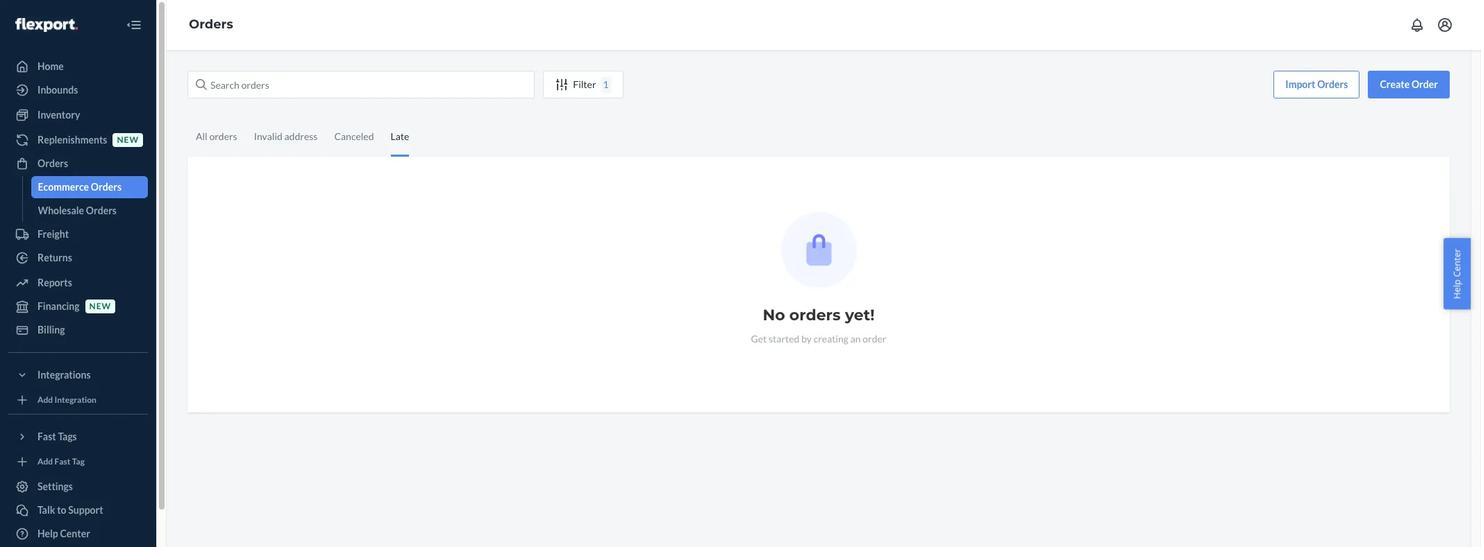 Task type: describe. For each thing, give the bounding box(es) containing it.
orders for ecommerce orders
[[91, 181, 122, 193]]

import
[[1285, 78, 1315, 90]]

fast tags
[[37, 431, 77, 443]]

get
[[751, 333, 767, 345]]

help center inside help center link
[[37, 528, 90, 540]]

create
[[1380, 78, 1410, 90]]

home link
[[8, 56, 148, 78]]

reports link
[[8, 272, 148, 294]]

new for replenishments
[[117, 135, 139, 145]]

get started by creating an order
[[751, 333, 886, 345]]

wholesale
[[38, 205, 84, 217]]

1
[[603, 78, 609, 90]]

returns
[[37, 252, 72, 264]]

orders for all
[[209, 131, 237, 142]]

add fast tag link
[[8, 454, 148, 471]]

creating
[[814, 333, 849, 345]]

import orders
[[1285, 78, 1348, 90]]

close navigation image
[[126, 17, 142, 33]]

flexport logo image
[[15, 18, 78, 32]]

integrations
[[37, 369, 91, 381]]

home
[[37, 60, 64, 72]]

add for add fast tag
[[37, 457, 53, 468]]

talk
[[37, 505, 55, 517]]

freight
[[37, 228, 69, 240]]

yet!
[[845, 306, 875, 325]]

freight link
[[8, 224, 148, 246]]

address
[[284, 131, 318, 142]]

no
[[763, 306, 785, 325]]

empty list image
[[781, 212, 856, 288]]

open account menu image
[[1437, 17, 1453, 33]]

wholesale orders link
[[31, 200, 148, 222]]

invalid
[[254, 131, 282, 142]]

new for financing
[[89, 302, 111, 312]]

ecommerce orders
[[38, 181, 122, 193]]

returns link
[[8, 247, 148, 269]]

tags
[[58, 431, 77, 443]]

started
[[769, 333, 800, 345]]

search image
[[196, 79, 207, 90]]

talk to support
[[37, 505, 103, 517]]

canceled
[[334, 131, 374, 142]]

late
[[391, 131, 409, 142]]

inventory
[[37, 109, 80, 121]]

0 horizontal spatial center
[[60, 528, 90, 540]]

billing link
[[8, 319, 148, 342]]

Search orders text field
[[187, 71, 535, 99]]

orders for no
[[789, 306, 841, 325]]

ecommerce
[[38, 181, 89, 193]]

no orders yet!
[[763, 306, 875, 325]]

help inside button
[[1451, 279, 1463, 299]]

to
[[57, 505, 66, 517]]

orders for wholesale orders
[[86, 205, 117, 217]]



Task type: locate. For each thing, give the bounding box(es) containing it.
add up settings
[[37, 457, 53, 468]]

1 horizontal spatial help
[[1451, 279, 1463, 299]]

1 vertical spatial new
[[89, 302, 111, 312]]

new right the replenishments
[[117, 135, 139, 145]]

0 vertical spatial center
[[1451, 249, 1463, 277]]

center
[[1451, 249, 1463, 277], [60, 528, 90, 540]]

create order
[[1380, 78, 1438, 90]]

orders link
[[189, 17, 233, 32], [8, 153, 148, 175]]

all
[[196, 131, 207, 142]]

fast tags button
[[8, 426, 148, 449]]

orders up search image
[[189, 17, 233, 32]]

orders link up search image
[[189, 17, 233, 32]]

fast left tags
[[37, 431, 56, 443]]

orders
[[209, 131, 237, 142], [789, 306, 841, 325]]

add left the integration
[[37, 395, 53, 406]]

1 add from the top
[[37, 395, 53, 406]]

0 horizontal spatial help
[[37, 528, 58, 540]]

center inside button
[[1451, 249, 1463, 277]]

settings
[[37, 481, 73, 493]]

0 horizontal spatial orders
[[209, 131, 237, 142]]

0 vertical spatial help
[[1451, 279, 1463, 299]]

1 vertical spatial center
[[60, 528, 90, 540]]

talk to support link
[[8, 500, 148, 522]]

fast inside dropdown button
[[37, 431, 56, 443]]

orders inside 'link'
[[91, 181, 122, 193]]

order
[[863, 333, 886, 345]]

0 horizontal spatial new
[[89, 302, 111, 312]]

help center inside button
[[1451, 249, 1463, 299]]

0 vertical spatial help center
[[1451, 249, 1463, 299]]

0 horizontal spatial orders link
[[8, 153, 148, 175]]

open notifications image
[[1409, 17, 1426, 33]]

add for add integration
[[37, 395, 53, 406]]

by
[[801, 333, 812, 345]]

inbounds
[[37, 84, 78, 96]]

1 vertical spatial help
[[37, 528, 58, 540]]

orders up wholesale orders link
[[91, 181, 122, 193]]

billing
[[37, 324, 65, 336]]

tag
[[72, 457, 85, 468]]

1 horizontal spatial orders
[[789, 306, 841, 325]]

1 horizontal spatial orders link
[[189, 17, 233, 32]]

an
[[850, 333, 861, 345]]

orders
[[189, 17, 233, 32], [1317, 78, 1348, 90], [37, 158, 68, 169], [91, 181, 122, 193], [86, 205, 117, 217]]

add integration
[[37, 395, 96, 406]]

orders link up ecommerce orders
[[8, 153, 148, 175]]

1 vertical spatial orders
[[789, 306, 841, 325]]

orders right import
[[1317, 78, 1348, 90]]

1 vertical spatial help center
[[37, 528, 90, 540]]

0 vertical spatial fast
[[37, 431, 56, 443]]

add
[[37, 395, 53, 406], [37, 457, 53, 468]]

filter 1
[[573, 78, 609, 90]]

orders up get started by creating an order
[[789, 306, 841, 325]]

order
[[1412, 78, 1438, 90]]

invalid address
[[254, 131, 318, 142]]

add integration link
[[8, 392, 148, 409]]

reports
[[37, 277, 72, 289]]

new
[[117, 135, 139, 145], [89, 302, 111, 312]]

1 horizontal spatial help center
[[1451, 249, 1463, 299]]

inventory link
[[8, 104, 148, 126]]

inbounds link
[[8, 79, 148, 101]]

1 horizontal spatial center
[[1451, 249, 1463, 277]]

0 vertical spatial orders link
[[189, 17, 233, 32]]

orders down ecommerce orders 'link'
[[86, 205, 117, 217]]

1 vertical spatial fast
[[55, 457, 70, 468]]

1 vertical spatial orders link
[[8, 153, 148, 175]]

1 vertical spatial add
[[37, 457, 53, 468]]

help
[[1451, 279, 1463, 299], [37, 528, 58, 540]]

0 vertical spatial orders
[[209, 131, 237, 142]]

0 vertical spatial new
[[117, 135, 139, 145]]

filter
[[573, 78, 596, 90]]

replenishments
[[37, 134, 107, 146]]

import orders button
[[1274, 71, 1360, 99]]

fast left tag at left
[[55, 457, 70, 468]]

help center
[[1451, 249, 1463, 299], [37, 528, 90, 540]]

help center button
[[1444, 238, 1471, 310]]

0 vertical spatial add
[[37, 395, 53, 406]]

orders inside button
[[1317, 78, 1348, 90]]

new down "reports" link
[[89, 302, 111, 312]]

all orders
[[196, 131, 237, 142]]

financing
[[37, 301, 80, 312]]

1 horizontal spatial new
[[117, 135, 139, 145]]

add fast tag
[[37, 457, 85, 468]]

orders up ecommerce
[[37, 158, 68, 169]]

orders right all
[[209, 131, 237, 142]]

integrations button
[[8, 365, 148, 387]]

support
[[68, 505, 103, 517]]

settings link
[[8, 476, 148, 499]]

fast
[[37, 431, 56, 443], [55, 457, 70, 468]]

wholesale orders
[[38, 205, 117, 217]]

ecommerce orders link
[[31, 176, 148, 199]]

integration
[[55, 395, 96, 406]]

help center link
[[8, 524, 148, 546]]

2 add from the top
[[37, 457, 53, 468]]

orders for import orders
[[1317, 78, 1348, 90]]

0 horizontal spatial help center
[[37, 528, 90, 540]]

create order link
[[1368, 71, 1450, 99]]



Task type: vqa. For each thing, say whether or not it's contained in the screenshot.
Home link
yes



